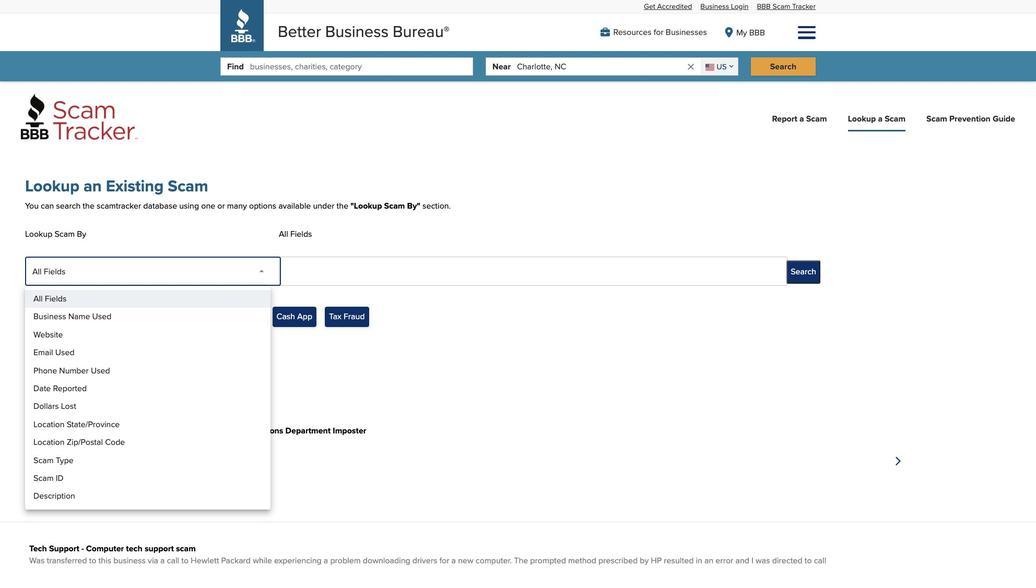Task type: vqa. For each thing, say whether or not it's contained in the screenshot.
Cash
yes



Task type: locate. For each thing, give the bounding box(es) containing it.
report a scam link
[[764, 104, 835, 133]]

call
[[167, 555, 179, 567], [814, 555, 826, 567]]

reported:
[[49, 485, 85, 497]]

login
[[731, 1, 749, 11]]

scam up lost:
[[65, 437, 84, 449]]

1 " from the left
[[351, 200, 354, 212]]

1 horizontal spatial by
[[407, 200, 417, 212]]

lookup a scam link
[[839, 104, 914, 133]]

2 vertical spatial location
[[66, 469, 97, 481]]

in inside government agency imposter - united states business regulations department imposter received scam email in the mail dollars lost: unknown location date reported:
[[108, 437, 115, 449]]

bbb right the login
[[757, 1, 771, 11]]

bbb scam tracker image
[[21, 94, 138, 140]]

0 vertical spatial bbb
[[757, 1, 771, 11]]

1 vertical spatial search button
[[787, 260, 820, 284]]

imposter
[[109, 425, 142, 437], [333, 425, 366, 437]]

" left section.
[[417, 200, 420, 212]]

0 horizontal spatial fraud
[[86, 360, 107, 372]]

used left the delete image
[[91, 365, 110, 377]]

1 horizontal spatial -
[[145, 425, 147, 437]]

1 vertical spatial scam
[[176, 543, 196, 555]]

email used option
[[25, 344, 270, 362]]

dollars lost option
[[25, 398, 270, 416]]

in right email on the left bottom of the page
[[108, 437, 115, 449]]

to left this
[[89, 555, 96, 567]]

1 horizontal spatial imposter
[[333, 425, 366, 437]]

2 imposter from the left
[[333, 425, 366, 437]]

dollars left lost
[[33, 401, 59, 413]]

to
[[89, 555, 96, 567], [181, 555, 189, 567], [805, 555, 812, 567]]

all down email
[[34, 360, 43, 372]]

1 horizontal spatial an
[[704, 555, 713, 567]]

0 vertical spatial location
[[33, 419, 65, 431]]

all down available
[[279, 228, 288, 240]]

date down the phone
[[33, 383, 51, 395]]

fields down the lookup scam by
[[44, 266, 66, 278]]

downloads
[[746, 567, 786, 569]]

dollars inside government agency imposter - united states business regulations department imposter received scam email in the mail dollars lost: unknown location date reported:
[[29, 453, 55, 465]]

prevention
[[949, 113, 991, 125]]

an up scamtracker
[[84, 175, 102, 198]]

0 vertical spatial dollars
[[33, 401, 59, 413]]

used for number
[[91, 365, 110, 377]]

all inside option
[[33, 293, 43, 305]]

used up "all fields: tax fraud"
[[55, 347, 74, 359]]

all fields
[[279, 228, 312, 240], [32, 266, 66, 278], [33, 293, 67, 305]]

i
[[751, 555, 753, 567], [81, 567, 83, 569]]

search
[[770, 61, 797, 73], [791, 266, 816, 278], [25, 393, 51, 405]]

all up pet
[[33, 293, 43, 305]]

None text field
[[279, 257, 778, 286]]

pyramid
[[88, 311, 118, 323]]

1 vertical spatial used
[[55, 347, 74, 359]]

business name used option
[[25, 308, 270, 326]]

" right under
[[351, 200, 354, 212]]

the right search
[[83, 200, 94, 212]]

all fields inside dropdown button
[[32, 266, 66, 278]]

the inside tech support - computer tech support scam was transferred to this business via a call to hewlett packard while experiencing a problem downloading drivers for a new computer. the prompted method prescribed by hp resulted in an error and i was directed to call 8445490649. i was put in contact with a technician, sherman wyatt, who did some research and informed me of several malware problems in my desktop computer which prevented the requested downloads of software an
[[692, 567, 704, 569]]

1 to from the left
[[89, 555, 96, 567]]

lookup for existing
[[25, 175, 79, 198]]

an inside tech support - computer tech support scam was transferred to this business via a call to hewlett packard while experiencing a problem downloading drivers for a new computer. the prompted method prescribed by hp resulted in an error and i was directed to call 8445490649. i was put in contact with a technician, sherman wyatt, who did some research and informed me of several malware problems in my desktop computer which prevented the requested downloads of software an
[[704, 555, 713, 567]]

location inside location zip/postal code option
[[33, 437, 65, 449]]

the left requested
[[692, 567, 704, 569]]

bbb right my
[[749, 26, 765, 38]]

0 vertical spatial by
[[407, 200, 417, 212]]

used inside phone number used option
[[91, 365, 110, 377]]

tax right app
[[329, 311, 341, 323]]

business
[[700, 1, 729, 11], [325, 20, 389, 43], [33, 311, 66, 323], [203, 425, 236, 437]]

name
[[68, 311, 90, 323]]

contact
[[125, 567, 152, 569]]

0 vertical spatial date
[[33, 383, 51, 395]]

0 horizontal spatial to
[[89, 555, 96, 567]]

desktop
[[560, 567, 590, 569]]

an left error
[[704, 555, 713, 567]]

location for location zip/postal code
[[33, 437, 65, 449]]

all
[[279, 228, 288, 240], [32, 266, 42, 278], [33, 293, 43, 305], [34, 360, 43, 372]]

prescribed
[[598, 555, 638, 567]]

used inside business name used option
[[92, 311, 111, 323]]

business login
[[700, 1, 749, 11]]

a
[[799, 113, 804, 125], [878, 113, 883, 125], [160, 555, 165, 567], [324, 555, 328, 567], [451, 555, 456, 567], [171, 567, 175, 569]]

fields inside dropdown button
[[44, 266, 66, 278]]

this
[[98, 555, 111, 567]]

all fields inside option
[[33, 293, 67, 305]]

accredited
[[657, 1, 692, 11]]

with
[[154, 567, 169, 569]]

0 vertical spatial search button
[[751, 58, 816, 76]]

1 horizontal spatial i
[[751, 555, 753, 567]]

scam inside government agency imposter - united states business regulations department imposter received scam email in the mail dollars lost: unknown location date reported:
[[65, 437, 84, 449]]

in right resulted
[[696, 555, 702, 567]]

location inside government agency imposter - united states business regulations department imposter received scam email in the mail dollars lost: unknown location date reported:
[[66, 469, 97, 481]]

resources for businesses link
[[600, 26, 707, 38]]

1 horizontal spatial "
[[417, 200, 420, 212]]

by down search
[[77, 228, 86, 240]]

0 vertical spatial -
[[145, 425, 147, 437]]

location inside location state/province option
[[33, 419, 65, 431]]

0 horizontal spatial of
[[431, 567, 438, 569]]

1 horizontal spatial of
[[788, 567, 795, 569]]

0 vertical spatial for
[[654, 26, 664, 38]]

0 horizontal spatial call
[[167, 555, 179, 567]]

of left software
[[788, 567, 795, 569]]

business inside option
[[33, 311, 66, 323]]

1 horizontal spatial call
[[814, 555, 826, 567]]

requested
[[706, 567, 744, 569]]

method
[[568, 555, 596, 567]]

2 horizontal spatial to
[[805, 555, 812, 567]]

1 vertical spatial an
[[704, 555, 713, 567]]

my
[[736, 26, 747, 38]]

date reported
[[33, 383, 87, 395]]

1 vertical spatial -
[[81, 543, 84, 555]]

scam inside report a scam link
[[806, 113, 827, 125]]

all fields down the lookup scam by
[[32, 266, 66, 278]]

0 vertical spatial all fields
[[279, 228, 312, 240]]

in
[[108, 437, 115, 449], [696, 555, 702, 567], [116, 567, 123, 569], [538, 567, 545, 569]]

clear search image
[[686, 62, 696, 71]]

malware
[[469, 567, 500, 569]]

get accredited link
[[644, 1, 692, 11]]

used right name
[[92, 311, 111, 323]]

better
[[278, 20, 321, 43]]

location up the scam type
[[33, 437, 65, 449]]

1 horizontal spatial to
[[181, 555, 189, 567]]

scam inside scam prevention guide link
[[926, 113, 947, 125]]

hewlett
[[191, 555, 219, 567]]

0 vertical spatial an
[[84, 175, 102, 198]]

1 call from the left
[[167, 555, 179, 567]]

lookup an existing scam you can search the scamtracker database using one or many options available under the " lookup scam by " section.
[[25, 175, 451, 212]]

an
[[84, 175, 102, 198], [704, 555, 713, 567]]

several
[[440, 567, 467, 569]]

all fields list box
[[25, 286, 270, 510]]

and right research
[[366, 567, 380, 569]]

existing
[[106, 175, 164, 198]]

fraud right app
[[344, 311, 365, 323]]

of
[[431, 567, 438, 569], [788, 567, 795, 569]]

0 horizontal spatial for
[[439, 555, 449, 567]]

some
[[310, 567, 330, 569]]

all fields down available
[[279, 228, 312, 240]]

0 vertical spatial search
[[770, 61, 797, 73]]

scam
[[773, 1, 790, 11], [806, 113, 827, 125], [885, 113, 906, 125], [926, 113, 947, 125], [168, 175, 208, 198], [384, 200, 405, 212], [55, 228, 75, 240], [33, 455, 54, 467], [33, 473, 54, 485]]

1 vertical spatial all fields
[[32, 266, 66, 278]]

0 horizontal spatial scam
[[65, 437, 84, 449]]

problems
[[502, 567, 536, 569]]

location up received
[[33, 419, 65, 431]]

the
[[514, 555, 528, 567]]

prompted
[[530, 555, 566, 567]]

all down the lookup scam by
[[32, 266, 42, 278]]

1 horizontal spatial and
[[735, 555, 749, 567]]

fields inside option
[[45, 293, 67, 305]]

0 horizontal spatial "
[[351, 200, 354, 212]]

number
[[59, 365, 89, 377]]

report a scam
[[772, 113, 827, 125]]

search button
[[751, 58, 816, 76], [787, 260, 820, 284]]

2 vertical spatial fields
[[45, 293, 67, 305]]

all fields up pet scams
[[33, 293, 67, 305]]

to right the directed
[[805, 555, 812, 567]]

1 horizontal spatial fraud
[[344, 311, 365, 323]]

0 horizontal spatial tax
[[71, 360, 84, 372]]

1 vertical spatial for
[[439, 555, 449, 567]]

i right error
[[751, 555, 753, 567]]

tech
[[126, 543, 142, 555]]

1 horizontal spatial scam
[[176, 543, 196, 555]]

tax right 'fields:'
[[71, 360, 84, 372]]

date reported option
[[25, 380, 270, 398]]

all fields for all fields dropdown button
[[32, 266, 66, 278]]

0 vertical spatial used
[[92, 311, 111, 323]]

fields down available
[[290, 228, 312, 240]]

lookup for by
[[25, 228, 52, 240]]

experiencing
[[274, 555, 322, 567]]

was
[[756, 555, 770, 567], [86, 567, 100, 569]]

and right error
[[735, 555, 749, 567]]

i left this
[[81, 567, 83, 569]]

location state/province
[[33, 419, 120, 431]]

tech
[[29, 543, 47, 555]]

0 horizontal spatial by
[[77, 228, 86, 240]]

location up "reported:"
[[66, 469, 97, 481]]

call right the directed
[[814, 555, 826, 567]]

drivers
[[412, 555, 437, 567]]

1 vertical spatial location
[[33, 437, 65, 449]]

3 to from the left
[[805, 555, 812, 567]]

computer
[[86, 543, 124, 555]]

0 vertical spatial scam
[[65, 437, 84, 449]]

to left hewlett
[[181, 555, 189, 567]]

cash app
[[277, 311, 312, 323]]

software
[[797, 567, 829, 569]]

fraud left the delete image
[[86, 360, 107, 372]]

0 horizontal spatial imposter
[[109, 425, 142, 437]]

tech support - computer tech support scam was transferred to this business via a call to hewlett packard while experiencing a problem downloading drivers for a new computer. the prompted method prescribed by hp resulted in an error and i was directed to call 8445490649. i was put in contact with a technician, sherman wyatt, who did some research and informed me of several malware problems in my desktop computer which prevented the requested downloads of software an
[[29, 543, 845, 569]]

resources for businesses
[[613, 26, 707, 38]]

id
[[56, 473, 64, 485]]

1 of from the left
[[431, 567, 438, 569]]

1 horizontal spatial tax
[[329, 311, 341, 323]]

1 vertical spatial fields
[[44, 266, 66, 278]]

via
[[148, 555, 158, 567]]

imposter right department
[[333, 425, 366, 437]]

dollars lost
[[33, 401, 76, 413]]

report
[[772, 113, 797, 125]]

fraud
[[344, 311, 365, 323], [86, 360, 107, 372]]

2 vertical spatial all fields
[[33, 293, 67, 305]]

pet scams
[[33, 311, 72, 323]]

-
[[145, 425, 147, 437], [81, 543, 84, 555]]

of right me
[[431, 567, 438, 569]]

scam up technician,
[[176, 543, 196, 555]]

- right support
[[81, 543, 84, 555]]

0 horizontal spatial an
[[84, 175, 102, 198]]

1 vertical spatial dollars
[[29, 453, 55, 465]]

date down scam id
[[29, 485, 47, 497]]

fields up pet scams
[[45, 293, 67, 305]]

dollars down received
[[29, 453, 55, 465]]

1 vertical spatial search
[[791, 266, 816, 278]]

in right put
[[116, 567, 123, 569]]

for right resources
[[654, 26, 664, 38]]

by left section.
[[407, 200, 417, 212]]

call down support
[[167, 555, 179, 567]]

2 vertical spatial used
[[91, 365, 110, 377]]

scam inside scam id option
[[33, 473, 54, 485]]

8445490649.
[[29, 567, 79, 569]]

1 vertical spatial date
[[29, 485, 47, 497]]

the left mail
[[117, 437, 129, 449]]

location zip/postal code
[[33, 437, 125, 449]]

date
[[33, 383, 51, 395], [29, 485, 47, 497]]

for right drivers
[[439, 555, 449, 567]]

scam
[[65, 437, 84, 449], [176, 543, 196, 555]]

- up mail
[[145, 425, 147, 437]]

imposter up mail
[[109, 425, 142, 437]]

the inside government agency imposter - united states business regulations department imposter received scam email in the mail dollars lost: unknown location date reported:
[[117, 437, 129, 449]]

can
[[41, 200, 54, 212]]

lookup for scam
[[848, 113, 876, 125]]

was left the directed
[[756, 555, 770, 567]]

and
[[735, 555, 749, 567], [366, 567, 380, 569]]

2 to from the left
[[181, 555, 189, 567]]

scheme
[[120, 311, 150, 323]]

was left put
[[86, 567, 100, 569]]

0 horizontal spatial -
[[81, 543, 84, 555]]

email
[[33, 347, 53, 359]]

used inside 'email used' option
[[55, 347, 74, 359]]

transferred
[[47, 555, 87, 567]]

location zip/postal code option
[[25, 434, 270, 452]]



Task type: describe. For each thing, give the bounding box(es) containing it.
delete image
[[111, 361, 121, 372]]

an inside the 'lookup an existing scam you can search the scamtracker database using one or many options available under the " lookup scam by " section.'
[[84, 175, 102, 198]]

lost
[[61, 401, 76, 413]]

scamtracker
[[97, 200, 141, 212]]

who
[[279, 567, 294, 569]]

scam id
[[33, 473, 64, 485]]

- inside government agency imposter - united states business regulations department imposter received scam email in the mail dollars lost: unknown location date reported:
[[145, 425, 147, 437]]

computer.
[[476, 555, 512, 567]]

1 horizontal spatial for
[[654, 26, 664, 38]]

0 horizontal spatial i
[[81, 567, 83, 569]]

scam prevention guide
[[926, 113, 1015, 125]]

support
[[49, 543, 79, 555]]

0 vertical spatial fields
[[290, 228, 312, 240]]

for inside tech support - computer tech support scam was transferred to this business via a call to hewlett packard while experiencing a problem downloading drivers for a new computer. the prompted method prescribed by hp resulted in an error and i was directed to call 8445490649. i was put in contact with a technician, sherman wyatt, who did some research and informed me of several malware problems in my desktop computer which prevented the requested downloads of software an
[[439, 555, 449, 567]]

packard
[[221, 555, 251, 567]]

search results ( 39784
[[25, 393, 110, 405]]

lookup scam by
[[25, 228, 86, 240]]

or
[[217, 200, 225, 212]]

scam prevention guide link
[[918, 104, 1023, 133]]

pyramid scheme
[[88, 311, 150, 323]]

website option
[[25, 326, 270, 344]]

email
[[87, 437, 106, 449]]

scam id option
[[25, 470, 270, 488]]

resulted
[[664, 555, 694, 567]]

dollars inside 'option'
[[33, 401, 59, 413]]

better business bureau ®
[[278, 20, 449, 43]]

business inside government agency imposter - united states business regulations department imposter received scam email in the mail dollars lost: unknown location date reported:
[[203, 425, 236, 437]]

type
[[56, 455, 74, 467]]

one
[[201, 200, 215, 212]]

zip/postal
[[67, 437, 103, 449]]

used for name
[[92, 311, 111, 323]]

state/province
[[67, 419, 120, 431]]

by inside the 'lookup an existing scam you can search the scamtracker database using one or many options available under the " lookup scam by " section.'
[[407, 200, 417, 212]]

in left my
[[538, 567, 545, 569]]

all fields option
[[25, 290, 270, 308]]

businesses
[[666, 26, 707, 38]]

reported
[[53, 383, 87, 395]]

scam type
[[33, 455, 74, 467]]

the right under
[[337, 200, 348, 212]]

phone number used
[[33, 365, 110, 377]]

resources
[[613, 26, 652, 38]]

code
[[105, 437, 125, 449]]

1 vertical spatial fraud
[[86, 360, 107, 372]]

0 vertical spatial fraud
[[344, 311, 365, 323]]

39784
[[85, 393, 110, 405]]

all inside dropdown button
[[32, 266, 42, 278]]

states
[[177, 425, 200, 437]]

cash
[[277, 311, 295, 323]]

1 vertical spatial bbb
[[749, 26, 765, 38]]

0 vertical spatial tax
[[329, 311, 341, 323]]

department
[[285, 425, 331, 437]]

®
[[444, 22, 449, 38]]

0 horizontal spatial was
[[86, 567, 100, 569]]

section.
[[422, 200, 451, 212]]

while
[[253, 555, 272, 567]]

(
[[83, 393, 85, 405]]

mail
[[131, 437, 146, 449]]

all fields for all fields option
[[33, 293, 67, 305]]

by
[[640, 555, 649, 567]]

technician,
[[178, 567, 217, 569]]

many
[[227, 200, 247, 212]]

1 vertical spatial by
[[77, 228, 86, 240]]

sherman
[[219, 567, 252, 569]]

2 of from the left
[[788, 567, 795, 569]]

location state/province option
[[25, 416, 270, 434]]

get accredited
[[644, 1, 692, 11]]

1 vertical spatial tax
[[71, 360, 84, 372]]

government
[[29, 425, 76, 437]]

fields for all fields dropdown button
[[44, 266, 66, 278]]

date inside date reported option
[[33, 383, 51, 395]]

was
[[29, 555, 45, 567]]

support
[[145, 543, 174, 555]]

computer
[[592, 567, 627, 569]]

unknown
[[29, 469, 64, 481]]

lost:
[[57, 453, 74, 465]]

business
[[113, 555, 146, 567]]

2 " from the left
[[417, 200, 420, 212]]

wyatt,
[[254, 567, 277, 569]]

united
[[149, 425, 175, 437]]

2 call from the left
[[814, 555, 826, 567]]

2 vertical spatial search
[[25, 393, 51, 405]]

phone number used option
[[25, 362, 270, 380]]

scam inside tech support - computer tech support scam was transferred to this business via a call to hewlett packard while experiencing a problem downloading drivers for a new computer. the prompted method prescribed by hp resulted in an error and i was directed to call 8445490649. i was put in contact with a technician, sherman wyatt, who did some research and informed me of several malware problems in my desktop computer which prevented the requested downloads of software an
[[176, 543, 196, 555]]

email used
[[33, 347, 74, 359]]

error
[[716, 555, 733, 567]]

phone
[[33, 365, 57, 377]]

bbb scam tracker link
[[757, 1, 816, 11]]

1 horizontal spatial was
[[756, 555, 770, 567]]

0 horizontal spatial and
[[366, 567, 380, 569]]

available
[[278, 200, 311, 212]]

scam type option
[[25, 452, 270, 470]]

date inside government agency imposter - united states business regulations department imposter received scam email in the mail dollars lost: unknown location date reported:
[[29, 485, 47, 497]]

description option
[[25, 488, 270, 506]]

guide
[[993, 113, 1015, 125]]

tax fraud
[[329, 311, 365, 323]]

new
[[458, 555, 473, 567]]

scam inside lookup a scam link
[[885, 113, 906, 125]]

regulations
[[239, 425, 283, 437]]

fields for all fields option
[[45, 293, 67, 305]]

informed
[[382, 567, 415, 569]]

scam inside scam type option
[[33, 455, 54, 467]]

fields:
[[45, 360, 69, 372]]

get
[[644, 1, 655, 11]]

- inside tech support - computer tech support scam was transferred to this business via a call to hewlett packard while experiencing a problem downloading drivers for a new computer. the prompted method prescribed by hp resulted in an error and i was directed to call 8445490649. i was put in contact with a technician, sherman wyatt, who did some research and informed me of several malware problems in my desktop computer which prevented the requested downloads of software an
[[81, 543, 84, 555]]

my bbb button
[[724, 26, 765, 38]]

problem
[[330, 555, 361, 567]]

received
[[29, 437, 63, 449]]

app
[[297, 311, 312, 323]]

government agency imposter - united states business regulations department imposter received scam email in the mail dollars lost: unknown location date reported:
[[29, 425, 366, 497]]

tracker
[[792, 1, 816, 11]]

did
[[296, 567, 308, 569]]

1 imposter from the left
[[109, 425, 142, 437]]

website
[[33, 329, 63, 341]]

location for location state/province
[[33, 419, 65, 431]]

directed
[[772, 555, 802, 567]]

research
[[332, 567, 364, 569]]

under
[[313, 200, 334, 212]]

put
[[102, 567, 114, 569]]



